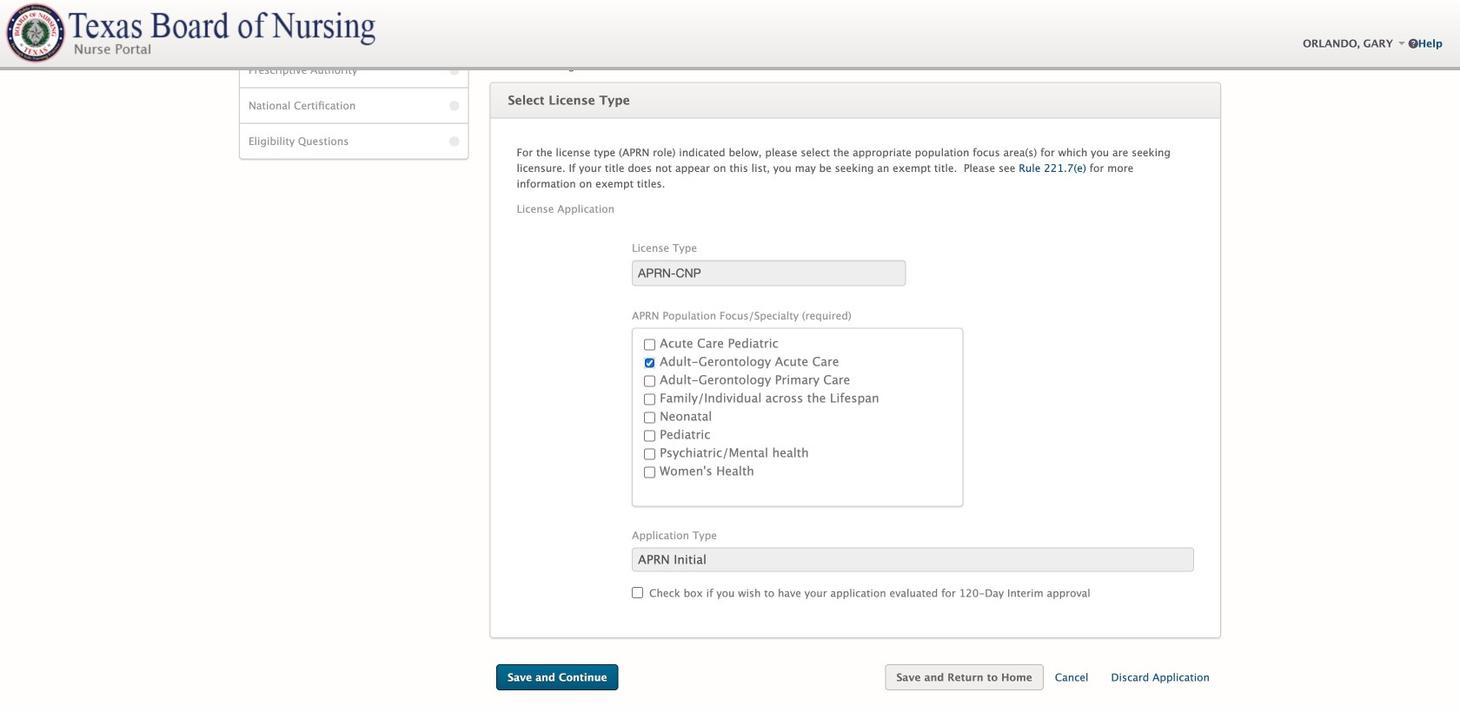 Task type: locate. For each thing, give the bounding box(es) containing it.
1 record image from the top
[[450, 61, 459, 79]]

record image
[[450, 0, 459, 7], [450, 26, 459, 43]]

1 vertical spatial record image
[[450, 97, 459, 114]]

0 vertical spatial record image
[[450, 0, 459, 7]]

0 vertical spatial record image
[[450, 61, 459, 79]]

record image
[[450, 61, 459, 79], [450, 97, 459, 114], [450, 133, 459, 150]]

1 record image from the top
[[450, 0, 459, 7]]

1 vertical spatial record image
[[450, 26, 459, 43]]

None checkbox
[[644, 394, 656, 405], [644, 412, 656, 424], [644, 449, 656, 460], [644, 467, 656, 478], [632, 588, 643, 599], [644, 394, 656, 405], [644, 412, 656, 424], [644, 449, 656, 460], [644, 467, 656, 478], [632, 588, 643, 599]]

3 record image from the top
[[450, 133, 459, 150]]

None checkbox
[[644, 339, 656, 351], [644, 358, 656, 369], [644, 376, 656, 387], [644, 431, 656, 442], [644, 339, 656, 351], [644, 358, 656, 369], [644, 376, 656, 387], [644, 431, 656, 442]]

None text field
[[632, 260, 906, 286]]

2 vertical spatial record image
[[450, 133, 459, 150]]



Task type: describe. For each thing, give the bounding box(es) containing it.
2 record image from the top
[[450, 97, 459, 114]]

2 record image from the top
[[450, 26, 459, 43]]

help circled image
[[1409, 35, 1419, 52]]



Task type: vqa. For each thing, say whether or not it's contained in the screenshot.
PLUS icon
no



